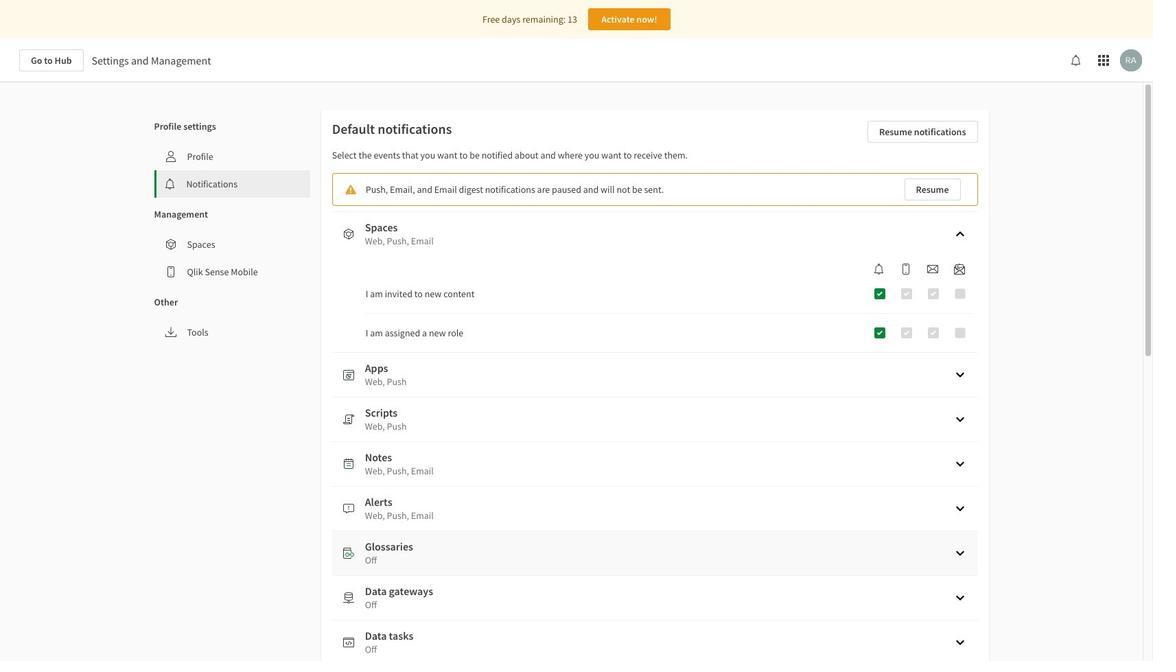 Task type: locate. For each thing, give the bounding box(es) containing it.
alert
[[332, 173, 978, 206]]

ruby anderson image
[[1121, 49, 1143, 71]]

notifications sent to your email element
[[922, 264, 944, 275]]

notifications when using qlik sense in a browser element
[[868, 264, 890, 275]]

notifications when using qlik sense in a browser image
[[874, 264, 885, 275]]



Task type: vqa. For each thing, say whether or not it's contained in the screenshot.
Ruby Anderson element
no



Task type: describe. For each thing, give the bounding box(es) containing it.
notifications sent to your email image
[[927, 264, 938, 275]]

push notifications in qlik sense mobile element
[[895, 264, 917, 275]]

notifications bundled in a daily email digest image
[[954, 264, 965, 275]]

push notifications in qlik sense mobile image
[[901, 264, 912, 275]]

notifications bundled in a daily email digest element
[[949, 264, 971, 275]]



